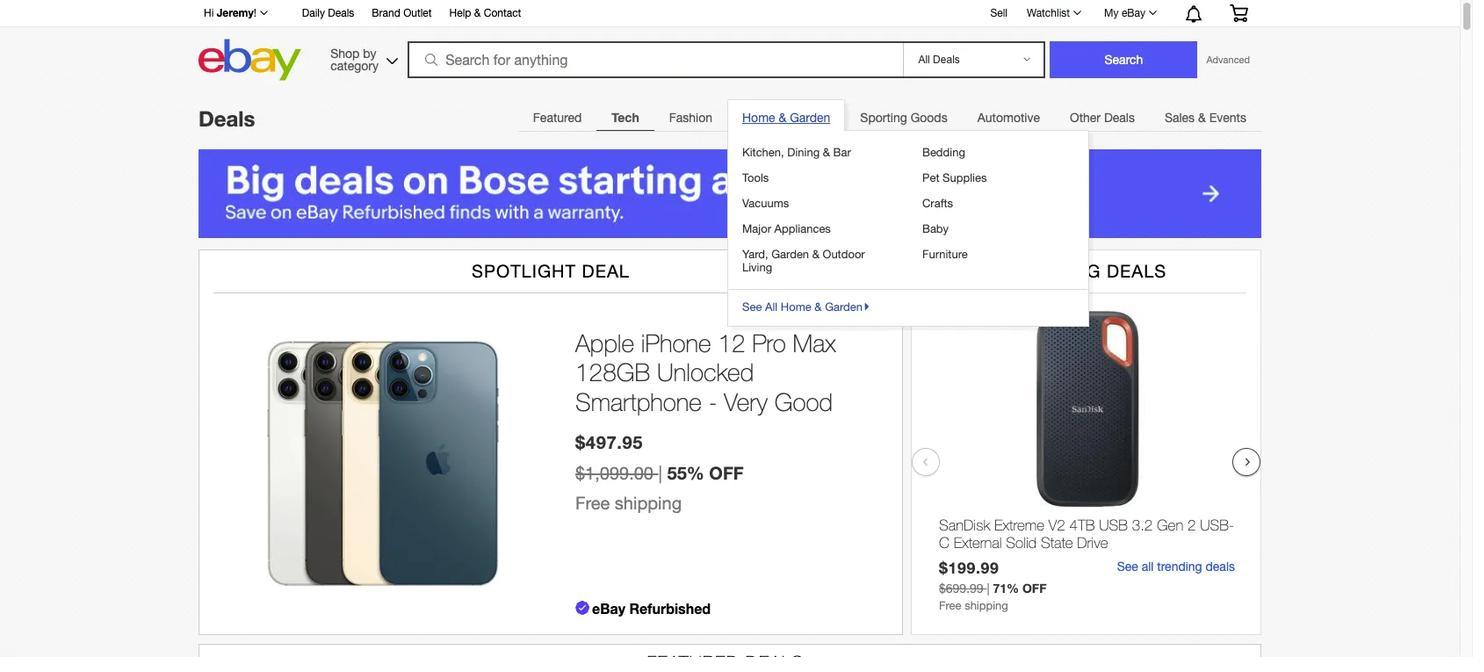 Task type: vqa. For each thing, say whether or not it's contained in the screenshot.
the See associated with See all trending deals
yes



Task type: locate. For each thing, give the bounding box(es) containing it.
extreme
[[995, 517, 1045, 534]]

$199.99
[[939, 559, 1000, 577]]

all
[[1142, 560, 1154, 574]]

fashion
[[669, 111, 713, 125]]

off right 55%
[[709, 462, 744, 483]]

& inside "yard, garden & outdoor living"
[[813, 248, 820, 261]]

off
[[709, 462, 744, 483], [1023, 581, 1047, 596]]

fashion link
[[654, 100, 728, 135]]

furniture
[[923, 248, 968, 261]]

0 horizontal spatial home
[[743, 111, 776, 125]]

0 horizontal spatial see
[[743, 301, 762, 314]]

see all trending deals link
[[1118, 560, 1236, 574]]

garden up max
[[825, 301, 863, 314]]

category
[[331, 58, 379, 72]]

0 horizontal spatial off
[[709, 462, 744, 483]]

| inside $1,099.00 | 55% off
[[659, 463, 663, 483]]

garden up dining
[[790, 111, 831, 125]]

outlet
[[403, 7, 432, 19]]

| inside $699.99 | 71% off free shipping
[[987, 582, 990, 596]]

& left bar
[[823, 146, 830, 159]]

yard,
[[743, 248, 769, 261]]

tools link
[[742, 165, 895, 191]]

other deals link
[[1055, 100, 1150, 135]]

daily deals link
[[302, 4, 354, 24]]

home
[[743, 111, 776, 125], [781, 301, 812, 314]]

kitchen, dining & bar link
[[742, 140, 895, 165]]

ebay left refurbished
[[592, 600, 626, 617]]

see all trending deals
[[1118, 560, 1236, 574]]

crafts
[[923, 197, 954, 210]]

free down $1,099.00
[[576, 493, 610, 513]]

free down $699.99
[[939, 599, 962, 613]]

kitchen, dining & bar
[[743, 146, 851, 159]]

sell link
[[983, 7, 1016, 19]]

None submit
[[1051, 41, 1198, 78]]

major
[[743, 222, 772, 236]]

$1,099.00
[[576, 463, 654, 483]]

&
[[474, 7, 481, 19], [779, 111, 787, 125], [1199, 111, 1206, 125], [823, 146, 830, 159], [813, 248, 820, 261], [815, 301, 822, 314]]

brand
[[372, 7, 401, 19]]

1 vertical spatial home
[[781, 301, 812, 314]]

deals caret image
[[863, 301, 872, 314]]

automotive
[[978, 111, 1040, 125]]

home up kitchen,
[[743, 111, 776, 125]]

help & contact link
[[450, 4, 521, 24]]

crafts link
[[922, 191, 1076, 216]]

shipping inside $699.99 | 71% off free shipping
[[965, 599, 1009, 613]]

garden
[[790, 111, 831, 125], [772, 248, 809, 261], [825, 301, 863, 314]]

ebay right my
[[1122, 7, 1146, 19]]

0 vertical spatial garden
[[790, 111, 831, 125]]

drive
[[1078, 534, 1109, 552]]

vacuums
[[743, 197, 789, 210]]

& down major appliances 'link'
[[813, 248, 820, 261]]

contact
[[484, 7, 521, 19]]

shipping down $1,099.00 | 55% off
[[615, 493, 682, 513]]

garden down major appliances
[[772, 248, 809, 261]]

| for 55%
[[659, 463, 663, 483]]

1 vertical spatial free
[[939, 599, 962, 613]]

deals
[[328, 7, 354, 19], [199, 106, 255, 131], [1105, 111, 1135, 125], [1107, 261, 1167, 281]]

0 vertical spatial off
[[709, 462, 744, 483]]

0 vertical spatial ebay
[[1122, 7, 1146, 19]]

0 vertical spatial free
[[576, 493, 610, 513]]

ebay refurbished
[[592, 600, 711, 617]]

watchlist link
[[1018, 3, 1090, 24]]

1 vertical spatial shipping
[[965, 599, 1009, 613]]

kitchen,
[[743, 146, 784, 159]]

0 horizontal spatial shipping
[[615, 493, 682, 513]]

trending
[[1158, 560, 1203, 574]]

watchlist
[[1027, 7, 1070, 19]]

see inside "home & garden" menu
[[743, 301, 762, 314]]

deal
[[582, 261, 630, 281]]

4tb
[[1070, 517, 1095, 534]]

unlocked
[[657, 358, 754, 387]]

pet
[[923, 171, 940, 185]]

1 horizontal spatial off
[[1023, 581, 1047, 596]]

off right 71%
[[1023, 581, 1047, 596]]

tech tab list
[[518, 99, 1262, 327]]

my
[[1105, 7, 1119, 19]]

1 horizontal spatial free
[[939, 599, 962, 613]]

off inside $699.99 | 71% off free shipping
[[1023, 581, 1047, 596]]

1 horizontal spatial see
[[1118, 560, 1139, 574]]

1 horizontal spatial ebay
[[1122, 7, 1146, 19]]

see for see all trending deals
[[1118, 560, 1139, 574]]

| for 71%
[[987, 582, 990, 596]]

v2
[[1049, 517, 1066, 534]]

smartphone
[[576, 388, 702, 417]]

shipping down 71%
[[965, 599, 1009, 613]]

featured
[[533, 111, 582, 125]]

see all home & garden link
[[728, 289, 1089, 320]]

1 vertical spatial garden
[[772, 248, 809, 261]]

home right all
[[781, 301, 812, 314]]

supplies
[[943, 171, 987, 185]]

1 vertical spatial see
[[1118, 560, 1139, 574]]

deals
[[1206, 560, 1236, 574]]

1 horizontal spatial shipping
[[965, 599, 1009, 613]]

solid
[[1006, 534, 1037, 552]]

1 vertical spatial |
[[987, 582, 990, 596]]

sales & events link
[[1150, 100, 1262, 135]]

| left 71%
[[987, 582, 990, 596]]

iphone
[[641, 329, 712, 358]]

& up max
[[815, 301, 822, 314]]

0 vertical spatial |
[[659, 463, 663, 483]]

0 horizontal spatial ebay
[[592, 600, 626, 617]]

advanced
[[1207, 54, 1250, 65]]

your shopping cart image
[[1229, 4, 1250, 22]]

1 vertical spatial off
[[1023, 581, 1047, 596]]

daily deals
[[302, 7, 354, 19]]

deals inside account navigation
[[328, 7, 354, 19]]

0 horizontal spatial free
[[576, 493, 610, 513]]

0 vertical spatial see
[[743, 301, 762, 314]]

0 horizontal spatial |
[[659, 463, 663, 483]]

home & garden
[[743, 111, 831, 125]]

deals inside tech menu bar
[[1105, 111, 1135, 125]]

brand outlet link
[[372, 4, 432, 24]]

tech link
[[597, 100, 654, 135]]

| left 55%
[[659, 463, 663, 483]]

appliances
[[775, 222, 831, 236]]

1 horizontal spatial |
[[987, 582, 990, 596]]

ebay inside account navigation
[[1122, 7, 1146, 19]]

bar
[[834, 146, 851, 159]]

& right 'help'
[[474, 7, 481, 19]]

pet supplies
[[923, 171, 987, 185]]

major appliances link
[[742, 216, 895, 242]]



Task type: describe. For each thing, give the bounding box(es) containing it.
tech
[[612, 110, 639, 125]]

very
[[724, 388, 768, 417]]

goods
[[911, 111, 948, 125]]

max
[[793, 329, 836, 358]]

c
[[939, 534, 950, 552]]

all
[[765, 301, 778, 314]]

sporting
[[861, 111, 908, 125]]

good
[[775, 388, 833, 417]]

none submit inside "shop by category" 'banner'
[[1051, 41, 1198, 78]]

pro
[[753, 329, 786, 358]]

$699.99 | 71% off free shipping
[[939, 581, 1047, 613]]

!
[[254, 7, 256, 19]]

-
[[709, 388, 718, 417]]

1 vertical spatial ebay
[[592, 600, 626, 617]]

sell
[[991, 7, 1008, 19]]

sporting goods link
[[846, 100, 963, 135]]

my ebay link
[[1095, 3, 1165, 24]]

deals for other
[[1105, 111, 1135, 125]]

1 horizontal spatial home
[[781, 301, 812, 314]]

state
[[1041, 534, 1073, 552]]

account navigation
[[194, 0, 1262, 27]]

55%
[[667, 462, 705, 483]]

sales & events
[[1165, 111, 1247, 125]]

& up kitchen, dining & bar
[[779, 111, 787, 125]]

shop
[[331, 46, 360, 60]]

brand outlet
[[372, 7, 432, 19]]

$1,099.00 | 55% off
[[576, 462, 744, 483]]

see for see all home & garden
[[743, 301, 762, 314]]

gen
[[1157, 517, 1184, 534]]

pet supplies link
[[922, 165, 1076, 191]]

other
[[1070, 111, 1101, 125]]

help & contact
[[450, 7, 521, 19]]

0 vertical spatial home
[[743, 111, 776, 125]]

yard, garden & outdoor living
[[743, 248, 865, 274]]

$497.95
[[576, 431, 643, 452]]

tools
[[743, 171, 769, 185]]

outdoor
[[823, 248, 865, 261]]

shop by category banner
[[194, 0, 1262, 85]]

big deals on bose starting at $79 save on ebay refurished finds with a warranty. image
[[199, 149, 1262, 238]]

external
[[954, 534, 1002, 552]]

trending
[[1006, 261, 1101, 281]]

off for 55%
[[709, 462, 744, 483]]

vacuums link
[[742, 191, 895, 216]]

off for 71%
[[1023, 581, 1047, 596]]

deals for trending
[[1107, 261, 1167, 281]]

furniture link
[[922, 242, 1076, 267]]

garden inside "yard, garden & outdoor living"
[[772, 248, 809, 261]]

Search for anything text field
[[411, 43, 900, 76]]

deals for daily
[[328, 7, 354, 19]]

128gb
[[576, 358, 650, 387]]

baby
[[923, 222, 949, 236]]

my ebay
[[1105, 7, 1146, 19]]

hi jeremy !
[[204, 6, 256, 19]]

other deals
[[1070, 111, 1135, 125]]

see all home & garden
[[743, 301, 863, 314]]

featured link
[[518, 100, 597, 135]]

bedding link
[[922, 140, 1076, 165]]

sales
[[1165, 111, 1195, 125]]

0 vertical spatial shipping
[[615, 493, 682, 513]]

shop by category
[[331, 46, 379, 72]]

major appliances
[[743, 222, 831, 236]]

trending deals
[[1006, 261, 1167, 281]]

& right sales
[[1199, 111, 1206, 125]]

& inside account navigation
[[474, 7, 481, 19]]

deals link
[[199, 106, 255, 131]]

jeremy
[[217, 6, 254, 19]]

help
[[450, 7, 471, 19]]

advanced link
[[1198, 42, 1259, 77]]

71%
[[993, 581, 1019, 596]]

yard, garden & outdoor living link
[[742, 242, 895, 280]]

12
[[718, 329, 746, 358]]

2 vertical spatial garden
[[825, 301, 863, 314]]

automotive link
[[963, 100, 1055, 135]]

$699.99
[[939, 582, 984, 596]]

3.2
[[1132, 517, 1153, 534]]

events
[[1210, 111, 1247, 125]]

dining
[[788, 146, 820, 159]]

sandisk
[[939, 517, 991, 534]]

hi
[[204, 7, 214, 19]]

refurbished
[[630, 600, 711, 617]]

sporting goods
[[861, 111, 948, 125]]

shop by category button
[[323, 39, 402, 77]]

usb-
[[1201, 517, 1235, 534]]

tech menu bar
[[518, 99, 1262, 327]]

free shipping
[[576, 493, 682, 513]]

home & garden menu
[[728, 99, 1090, 327]]

apple iphone 12 pro max 128gb unlocked smartphone - very good link
[[576, 329, 885, 417]]

spotlight deal
[[472, 261, 630, 281]]

free inside $699.99 | 71% off free shipping
[[939, 599, 962, 613]]

bedding
[[923, 146, 966, 159]]

usb
[[1099, 517, 1128, 534]]



